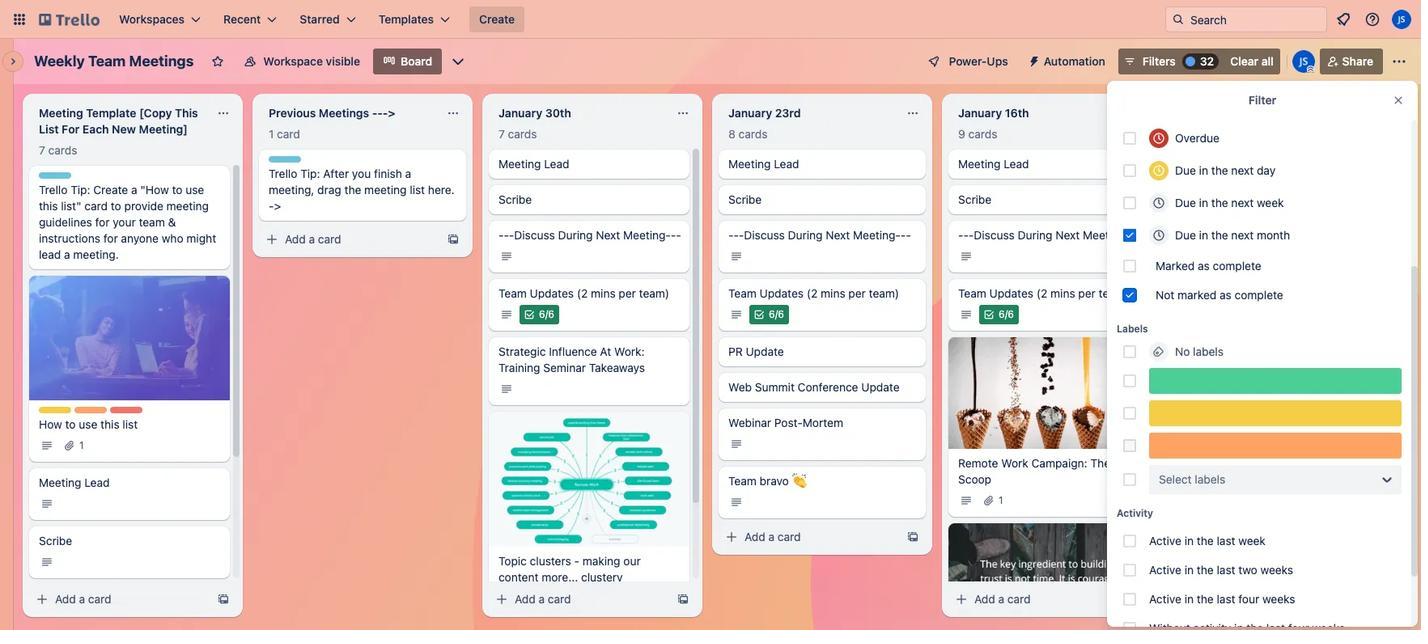 Task type: describe. For each thing, give the bounding box(es) containing it.
no
[[1175, 345, 1190, 359]]

recent button
[[214, 6, 287, 32]]

Meeting Template [Copy This List For Each New Meeting] text field
[[29, 100, 207, 142]]

next for day
[[1232, 164, 1254, 177]]

select
[[1159, 473, 1192, 487]]

scribe for 7
[[499, 193, 532, 206]]

2 vertical spatial to
[[65, 417, 76, 431]]

active in the last week
[[1150, 534, 1266, 548]]

add for add a card link associated with meeting template [copy this list for each new meeting] text field on the left top of page
[[55, 593, 76, 606]]

making
[[583, 554, 621, 568]]

another
[[1225, 106, 1266, 120]]

strategic influence at work: training seminar takeaways link
[[489, 338, 690, 406]]

lead for 7 cards
[[544, 157, 570, 171]]

lead for 9 cards
[[1004, 157, 1029, 171]]

guidelines
[[39, 215, 92, 229]]

week for due in the next week
[[1257, 196, 1284, 210]]

scribe for 9
[[959, 193, 992, 206]]

due for due in the next week
[[1175, 196, 1196, 210]]

not marked as complete
[[1156, 288, 1284, 302]]

star or unstar board image
[[212, 55, 225, 68]]

card for january 16th text field
[[1008, 593, 1031, 606]]

workspace
[[263, 54, 323, 68]]

topic clusters - making our content more... clustery link
[[489, 412, 690, 615]]

meeting lead for 9 cards
[[959, 157, 1029, 171]]

at
[[600, 345, 611, 359]]

add for january 16th text field's add a card link
[[975, 593, 996, 606]]

6/6 for 9 cards
[[999, 308, 1014, 321]]

meeting- for 9 cards
[[1083, 228, 1131, 242]]

per for 9 cards
[[1079, 287, 1096, 300]]

our
[[624, 554, 641, 568]]

workspace visible
[[263, 54, 360, 68]]

automation
[[1044, 54, 1106, 68]]

---discuss during next meeting--- link for 9 cards
[[949, 221, 1150, 273]]

month
[[1257, 228, 1291, 242]]

work:
[[614, 345, 645, 359]]

the for due in the next week
[[1212, 196, 1229, 210]]

topic clusters - making our content more... clustery
[[499, 554, 641, 584]]

next for 9 cards
[[1056, 228, 1080, 242]]

power-ups button
[[917, 49, 1018, 74]]

0 vertical spatial complete
[[1213, 259, 1262, 273]]

remote
[[959, 457, 999, 470]]

finish
[[374, 167, 402, 181]]

9
[[959, 127, 966, 141]]

filter
[[1249, 93, 1277, 107]]

&
[[168, 215, 176, 229]]

marked as complete
[[1156, 259, 1262, 273]]

open information menu image
[[1365, 11, 1381, 28]]

topic
[[499, 554, 527, 568]]

add another list link
[[1177, 100, 1384, 126]]

primary element
[[0, 0, 1422, 39]]

marked
[[1156, 259, 1195, 273]]

1 vertical spatial complete
[[1235, 288, 1284, 302]]

0 horizontal spatial update
[[746, 345, 784, 359]]

create from template… image for scribe
[[217, 593, 230, 606]]

0 vertical spatial as
[[1198, 259, 1210, 273]]

color: green, title: none element
[[1150, 368, 1402, 394]]

back to home image
[[39, 6, 100, 32]]

more...
[[542, 570, 578, 584]]

search image
[[1172, 13, 1185, 26]]

0 vertical spatial to
[[172, 183, 183, 197]]

>
[[274, 199, 281, 213]]

---discuss during next meeting--- for 8 cards
[[729, 228, 911, 242]]

takeaways
[[589, 361, 645, 375]]

campaign:
[[1032, 457, 1088, 470]]

meeting,
[[269, 183, 314, 197]]

trello tip: after you finish a meeting, drag the meeting list here. -> link
[[259, 150, 466, 221]]

weeks for active in the last four weeks
[[1263, 593, 1296, 606]]

1 vertical spatial for
[[103, 232, 118, 245]]

labels for no labels
[[1193, 345, 1224, 359]]

templates button
[[369, 6, 460, 32]]

starred button
[[290, 6, 366, 32]]

last for two
[[1217, 563, 1236, 577]]

the for active in the last week
[[1197, 534, 1214, 548]]

workspaces button
[[109, 6, 211, 32]]

trello tip: after you finish a meeting, drag the meeting list here. ->
[[269, 167, 455, 213]]

jacob simon (jacobsimon16) image inside the primary element
[[1392, 10, 1412, 29]]

scribe for 8
[[729, 193, 762, 206]]

active for active in the last two weeks
[[1150, 563, 1182, 577]]

due in the next day
[[1175, 164, 1276, 177]]

in for active in the last week
[[1185, 534, 1194, 548]]

training
[[499, 361, 540, 375]]

webinar post-mortem
[[729, 416, 844, 430]]

not
[[1156, 288, 1175, 302]]

cards for meeting template [copy this list for each new meeting] text field on the left top of page
[[48, 143, 77, 157]]

visible
[[326, 54, 360, 68]]

two
[[1239, 563, 1258, 577]]

per for 8 cards
[[849, 287, 866, 300]]

7 for -
[[499, 127, 505, 141]]

add for add a card link associated with previous meetings ---> "text box"
[[285, 232, 306, 246]]

team updates (2 mins per team) for 7 cards
[[499, 287, 670, 300]]

instructions
[[39, 232, 100, 245]]

mins for 9 cards
[[1051, 287, 1076, 300]]

0 vertical spatial for
[[95, 215, 110, 229]]

team for 9 cards
[[959, 287, 987, 300]]

scribe link for 9 cards
[[949, 185, 1150, 215]]

post-
[[775, 416, 803, 430]]

all
[[1262, 54, 1274, 68]]

templates
[[379, 12, 434, 26]]

during for 8 cards
[[788, 228, 823, 242]]

team updates (2 mins per team) for 8 cards
[[729, 287, 900, 300]]

select labels
[[1159, 473, 1226, 487]]

next for week
[[1232, 196, 1254, 210]]

meeting- for 7 cards
[[623, 228, 671, 242]]

tip: for after
[[301, 167, 320, 181]]

2 vertical spatial list
[[123, 417, 138, 431]]

2 vertical spatial 1
[[999, 495, 1003, 507]]

labels
[[1117, 323, 1148, 335]]

add for add a card link related to january 30th text field
[[515, 593, 536, 606]]

scribe link for 8 cards
[[719, 185, 926, 215]]

you
[[352, 167, 371, 181]]

mins for 7 cards
[[591, 287, 616, 300]]

how
[[39, 417, 62, 431]]

add for add a card link for january 23rd text field
[[745, 530, 766, 544]]

👏
[[792, 474, 807, 488]]

---discuss during next meeting--- link for 8 cards
[[719, 221, 926, 273]]

card for january 30th text field
[[548, 593, 571, 606]]

your
[[113, 215, 136, 229]]

8
[[729, 127, 736, 141]]

team) for 7 cards
[[639, 287, 670, 300]]

1 vertical spatial to
[[111, 199, 121, 213]]

work
[[1002, 457, 1029, 470]]

create from template… image for team updates (2 mins per team)
[[677, 593, 690, 606]]

content
[[499, 570, 539, 584]]

webinar
[[729, 416, 772, 430]]

create button
[[470, 6, 525, 32]]

close popover image
[[1392, 94, 1405, 107]]

color: yellow, title: none element
[[1150, 401, 1402, 427]]

pr
[[729, 345, 743, 359]]

January 30th text field
[[489, 100, 667, 126]]

the inside trello tip: after you finish a meeting, drag the meeting list here. ->
[[344, 183, 361, 197]]

might
[[187, 232, 216, 245]]

web summit conference update link
[[719, 373, 926, 402]]

team for 8 cards
[[729, 287, 757, 300]]

weekly team meetings
[[34, 53, 194, 70]]

during for 7 cards
[[558, 228, 593, 242]]

board
[[401, 54, 432, 68]]

web
[[729, 380, 752, 394]]

trello for trello tip: after you finish a meeting, drag the meeting list here. ->
[[269, 167, 297, 181]]

this inside trello tip: create a "how to use this list" card to provide meeting guidelines for your team & instructions for anyone who might lead a meeting.
[[39, 199, 58, 213]]

lead for 8 cards
[[774, 157, 799, 171]]

per for 7 cards
[[619, 287, 636, 300]]

---discuss during next meeting--- for 9 cards
[[959, 228, 1141, 242]]

color: orange, title: none element
[[1150, 433, 1402, 459]]

team
[[139, 215, 165, 229]]

the for due in the next day
[[1212, 164, 1229, 177]]

no labels
[[1175, 345, 1224, 359]]

cards for january 30th text field
[[508, 127, 537, 141]]

lead
[[39, 248, 61, 261]]

meeting lead for 8 cards
[[729, 157, 799, 171]]

mortem
[[803, 416, 844, 430]]

create inside trello tip: create a "how to use this list" card to provide meeting guidelines for your team & instructions for anyone who might lead a meeting.
[[93, 183, 128, 197]]

0 horizontal spatial use
[[79, 417, 97, 431]]

team inside text field
[[88, 53, 126, 70]]

team) for 8 cards
[[869, 287, 900, 300]]

January 23rd text field
[[719, 100, 897, 126]]

last for week
[[1217, 534, 1236, 548]]

next for 8 cards
[[826, 228, 850, 242]]

Previous Meetings ---> text field
[[259, 100, 437, 126]]

clear all
[[1231, 54, 1274, 68]]

9 cards
[[959, 127, 998, 141]]

activity
[[1117, 508, 1154, 520]]

due in the next week
[[1175, 196, 1284, 210]]

provide
[[124, 199, 163, 213]]

January 16th text field
[[949, 100, 1127, 126]]

list inside trello tip: after you finish a meeting, drag the meeting list here. ->
[[410, 183, 425, 197]]

clustery
[[581, 570, 623, 584]]

Board name text field
[[26, 49, 202, 74]]

meeting lead down how to use this list
[[39, 476, 110, 489]]



Task type: vqa. For each thing, say whether or not it's contained in the screenshot.
3rd mins
yes



Task type: locate. For each thing, give the bounding box(es) containing it.
2 horizontal spatial (2
[[1037, 287, 1048, 300]]

1 meeting- from the left
[[623, 228, 671, 242]]

tip: inside trello tip: create a "how to use this list" card to provide meeting guidelines for your team & instructions for anyone who might lead a meeting.
[[71, 183, 90, 197]]

7
[[499, 127, 505, 141], [39, 143, 45, 157]]

recent
[[223, 12, 261, 26]]

create from template… image for 1 card
[[447, 233, 460, 246]]

card for meeting template [copy this list for each new meeting] text field on the left top of page
[[88, 593, 111, 606]]

0 horizontal spatial discuss
[[514, 228, 555, 242]]

the down the you
[[344, 183, 361, 197]]

1 horizontal spatial per
[[849, 287, 866, 300]]

sm image inside team bravo 👏 link
[[729, 495, 745, 511]]

1 horizontal spatial ---discuss during next meeting--- link
[[719, 221, 926, 273]]

1 vertical spatial week
[[1239, 534, 1266, 548]]

2 horizontal spatial create from template… image
[[1137, 593, 1150, 606]]

meeting for 9
[[959, 157, 1001, 171]]

list right another
[[1269, 106, 1284, 120]]

update
[[746, 345, 784, 359], [862, 380, 900, 394]]

3 (2 from the left
[[1037, 287, 1048, 300]]

add a card link for previous meetings ---> "text box"
[[259, 228, 440, 251]]

web summit conference update
[[729, 380, 900, 394]]

trello up meeting,
[[269, 167, 297, 181]]

this member is an admin of this board. image
[[1307, 66, 1314, 73]]

for left your
[[95, 215, 110, 229]]

pr update link
[[719, 338, 926, 367]]

0 horizontal spatial 1
[[79, 439, 84, 451]]

updates
[[530, 287, 574, 300], [760, 287, 804, 300], [990, 287, 1034, 300]]

team
[[88, 53, 126, 70], [499, 287, 527, 300], [729, 287, 757, 300], [959, 287, 987, 300], [729, 474, 757, 488]]

update right conference on the bottom of page
[[862, 380, 900, 394]]

scribe
[[499, 193, 532, 206], [729, 193, 762, 206], [959, 193, 992, 206], [39, 534, 72, 548]]

2 horizontal spatial during
[[1018, 228, 1053, 242]]

lead down january 23rd text field
[[774, 157, 799, 171]]

0 horizontal spatial ---discuss during next meeting---
[[499, 228, 681, 242]]

1 vertical spatial 1
[[79, 439, 84, 451]]

add another list
[[1201, 106, 1284, 120]]

add a card for previous meetings ---> "text box"
[[285, 232, 341, 246]]

how to use this list
[[39, 417, 138, 431]]

---discuss during next meeting---
[[499, 228, 681, 242], [729, 228, 911, 242], [959, 228, 1141, 242]]

1 last from the top
[[1217, 534, 1236, 548]]

use
[[186, 183, 204, 197], [79, 417, 97, 431]]

2 vertical spatial due
[[1175, 228, 1196, 242]]

"how
[[140, 183, 169, 197]]

in for due in the next week
[[1199, 196, 1209, 210]]

meeting- for 8 cards
[[853, 228, 901, 242]]

use inside trello tip: create a "how to use this list" card to provide meeting guidelines for your team & instructions for anyone who might lead a meeting.
[[186, 183, 204, 197]]

0 horizontal spatial mins
[[591, 287, 616, 300]]

2 horizontal spatial mins
[[1051, 287, 1076, 300]]

1 horizontal spatial update
[[862, 380, 900, 394]]

per
[[619, 287, 636, 300], [849, 287, 866, 300], [1079, 287, 1096, 300]]

1 vertical spatial list
[[410, 183, 425, 197]]

week for active in the last week
[[1239, 534, 1266, 548]]

2 mins from the left
[[821, 287, 846, 300]]

the down due in the next day
[[1212, 196, 1229, 210]]

meeting down january 30th text field
[[499, 157, 541, 171]]

weeks
[[1261, 563, 1294, 577], [1263, 593, 1296, 606]]

2 horizontal spatial 1
[[999, 495, 1003, 507]]

2 discuss from the left
[[744, 228, 785, 242]]

trello inside trello tip: create a "how to use this list" card to provide meeting guidelines for your team & instructions for anyone who might lead a meeting.
[[39, 183, 68, 197]]

show menu image
[[1392, 53, 1408, 70]]

the
[[1212, 164, 1229, 177], [344, 183, 361, 197], [1212, 196, 1229, 210], [1212, 228, 1229, 242], [1197, 534, 1214, 548], [1197, 563, 1214, 577], [1197, 593, 1214, 606]]

1 vertical spatial weeks
[[1263, 593, 1296, 606]]

pr update
[[729, 345, 784, 359]]

meeting lead down 8 cards
[[729, 157, 799, 171]]

3 ---discuss during next meeting--- from the left
[[959, 228, 1141, 242]]

last
[[1217, 534, 1236, 548], [1217, 563, 1236, 577], [1217, 593, 1236, 606]]

in down due in the next day
[[1199, 196, 1209, 210]]

1 mins from the left
[[591, 287, 616, 300]]

- inside trello tip: after you finish a meeting, drag the meeting list here. ->
[[269, 199, 274, 213]]

1 horizontal spatial tip:
[[301, 167, 320, 181]]

1 vertical spatial next
[[1232, 196, 1254, 210]]

active down active in the last two weeks
[[1150, 593, 1182, 606]]

the down active in the last two weeks
[[1197, 593, 1214, 606]]

3 last from the top
[[1217, 593, 1236, 606]]

1 next from the left
[[596, 228, 620, 242]]

sm image inside ---discuss during next meeting--- link
[[499, 249, 515, 265]]

active for active in the last four weeks
[[1150, 593, 1182, 606]]

lead down how to use this list
[[84, 476, 110, 489]]

share
[[1343, 54, 1374, 68]]

7 down january 30th text field
[[499, 127, 505, 141]]

2 6/6 from the left
[[769, 308, 784, 321]]

add a card link for january 16th text field
[[949, 589, 1130, 611]]

meeting for 8
[[729, 157, 771, 171]]

3 active from the top
[[1150, 593, 1182, 606]]

0 horizontal spatial 7 cards
[[39, 143, 77, 157]]

to right the "how
[[172, 183, 183, 197]]

meeting lead link for 7 cards
[[489, 150, 690, 179]]

0 vertical spatial create from template… image
[[447, 233, 460, 246]]

0 horizontal spatial team)
[[639, 287, 670, 300]]

cards for january 23rd text field
[[739, 127, 768, 141]]

next left day
[[1232, 164, 1254, 177]]

0 horizontal spatial jacob simon (jacobsimon16) image
[[1293, 50, 1315, 73]]

1 (2 from the left
[[577, 287, 588, 300]]

as right marked at the top of the page
[[1198, 259, 1210, 273]]

1 vertical spatial last
[[1217, 563, 1236, 577]]

meeting for 7
[[499, 157, 541, 171]]

clusters
[[530, 554, 571, 568]]

four
[[1239, 593, 1260, 606]]

tip:
[[301, 167, 320, 181], [71, 183, 90, 197]]

1 horizontal spatial as
[[1220, 288, 1232, 302]]

labels right no
[[1193, 345, 1224, 359]]

1 horizontal spatial this
[[100, 417, 120, 431]]

0 vertical spatial labels
[[1193, 345, 1224, 359]]

this left list"
[[39, 199, 58, 213]]

1 horizontal spatial use
[[186, 183, 204, 197]]

1 horizontal spatial during
[[788, 228, 823, 242]]

2 horizontal spatial 6/6
[[999, 308, 1014, 321]]

weeks right two
[[1261, 563, 1294, 577]]

1 team) from the left
[[639, 287, 670, 300]]

the for due in the next month
[[1212, 228, 1229, 242]]

2 vertical spatial create from template… image
[[1137, 593, 1150, 606]]

trello inside trello tip: after you finish a meeting, drag the meeting list here. ->
[[269, 167, 297, 181]]

2 horizontal spatial per
[[1079, 287, 1096, 300]]

meeting down how
[[39, 476, 81, 489]]

in for due in the next day
[[1199, 164, 1209, 177]]

1 horizontal spatial jacob simon (jacobsimon16) image
[[1392, 10, 1412, 29]]

trello for trello tip: create a "how to use this list" card to provide meeting guidelines for your team & instructions for anyone who might lead a meeting.
[[39, 183, 68, 197]]

meeting lead for 7 cards
[[499, 157, 570, 171]]

0 horizontal spatial create from template… image
[[217, 593, 230, 606]]

0 horizontal spatial meeting
[[166, 199, 209, 213]]

next up the due in the next month
[[1232, 196, 1254, 210]]

2 horizontal spatial updates
[[990, 287, 1034, 300]]

1 down how to use this list
[[79, 439, 84, 451]]

sm image inside strategic influence at work: training seminar takeaways link
[[499, 381, 515, 397]]

tip: up meeting,
[[301, 167, 320, 181]]

create from template… image
[[217, 593, 230, 606], [677, 593, 690, 606]]

in down active in the last week
[[1185, 563, 1194, 577]]

1 horizontal spatial next
[[826, 228, 850, 242]]

tip: inside trello tip: after you finish a meeting, drag the meeting list here. ->
[[301, 167, 320, 181]]

2 during from the left
[[788, 228, 823, 242]]

as right marked
[[1220, 288, 1232, 302]]

ups
[[987, 54, 1008, 68]]

1 horizontal spatial 1
[[269, 127, 274, 141]]

cards up list"
[[48, 143, 77, 157]]

0 vertical spatial tip:
[[301, 167, 320, 181]]

2 horizontal spatial ---discuss during next meeting---
[[959, 228, 1141, 242]]

3 discuss from the left
[[974, 228, 1015, 242]]

- inside topic clusters - making our content more... clustery
[[574, 554, 580, 568]]

due in the next month
[[1175, 228, 1291, 242]]

meeting lead
[[499, 157, 570, 171], [729, 157, 799, 171], [959, 157, 1029, 171], [39, 476, 110, 489]]

due down due in the next day
[[1175, 196, 1196, 210]]

1 up meeting,
[[269, 127, 274, 141]]

6/6 for 8 cards
[[769, 308, 784, 321]]

card
[[277, 127, 300, 141], [84, 199, 108, 213], [318, 232, 341, 246], [778, 530, 801, 544], [88, 593, 111, 606], [548, 593, 571, 606], [1008, 593, 1031, 606]]

updates for 9 cards
[[990, 287, 1034, 300]]

the for active in the last four weeks
[[1197, 593, 1214, 606]]

a
[[405, 167, 411, 181], [131, 183, 137, 197], [309, 232, 315, 246], [64, 248, 70, 261], [769, 530, 775, 544], [79, 593, 85, 606], [539, 593, 545, 606], [999, 593, 1005, 606]]

7 for meeting
[[39, 143, 45, 157]]

6/6
[[539, 308, 554, 321], [769, 308, 784, 321], [999, 308, 1014, 321]]

day
[[1257, 164, 1276, 177]]

active down active in the last week
[[1150, 563, 1182, 577]]

meeting inside trello tip: after you finish a meeting, drag the meeting list here. ->
[[364, 183, 407, 197]]

1 create from template… image from the left
[[217, 593, 230, 606]]

7 cards for meeting
[[39, 143, 77, 157]]

per up work:
[[619, 287, 636, 300]]

2 team) from the left
[[869, 287, 900, 300]]

webinar post-mortem link
[[719, 409, 926, 461]]

due down overdue
[[1175, 164, 1196, 177]]

3 next from the top
[[1232, 228, 1254, 242]]

2 team updates (2 mins per team) from the left
[[729, 287, 900, 300]]

weeks for active in the last two weeks
[[1261, 563, 1294, 577]]

1 due from the top
[[1175, 164, 1196, 177]]

meeting lead down 9 cards
[[959, 157, 1029, 171]]

1 vertical spatial tip:
[[71, 183, 90, 197]]

2 horizontal spatial next
[[1056, 228, 1080, 242]]

2 horizontal spatial team updates (2 mins per team)
[[959, 287, 1129, 300]]

1 vertical spatial create
[[93, 183, 128, 197]]

in up 'marked as complete'
[[1199, 228, 1209, 242]]

list right how
[[123, 417, 138, 431]]

1 vertical spatial create from template… image
[[907, 531, 920, 544]]

---discuss during next meeting--- link
[[489, 221, 690, 273], [719, 221, 926, 273], [949, 221, 1150, 273]]

to up your
[[111, 199, 121, 213]]

2 vertical spatial next
[[1232, 228, 1254, 242]]

1 horizontal spatial trello
[[269, 167, 297, 181]]

1 horizontal spatial (2
[[807, 287, 818, 300]]

meeting inside trello tip: create a "how to use this list" card to provide meeting guidelines for your team & instructions for anyone who might lead a meeting.
[[166, 199, 209, 213]]

due up marked at the top of the page
[[1175, 228, 1196, 242]]

list left here. at the top of the page
[[410, 183, 425, 197]]

trello up list"
[[39, 183, 68, 197]]

starred
[[300, 12, 340, 26]]

weeks right four
[[1263, 593, 1296, 606]]

for down your
[[103, 232, 118, 245]]

next left month
[[1232, 228, 1254, 242]]

sm image
[[264, 232, 280, 248], [499, 249, 515, 265], [499, 307, 515, 323], [729, 307, 745, 323], [751, 307, 767, 323], [959, 307, 975, 323], [499, 381, 515, 397], [729, 436, 745, 453], [39, 438, 55, 454], [981, 493, 997, 509], [39, 496, 55, 512], [724, 529, 740, 546], [39, 554, 55, 570], [34, 592, 50, 608], [494, 592, 510, 608]]

due for due in the next day
[[1175, 164, 1196, 177]]

after
[[323, 167, 349, 181]]

list"
[[61, 199, 81, 213]]

create inside "button"
[[479, 12, 515, 26]]

3 ---discuss during next meeting--- link from the left
[[949, 221, 1150, 273]]

2 next from the left
[[826, 228, 850, 242]]

jacob simon (jacobsimon16) image
[[1392, 10, 1412, 29], [1293, 50, 1315, 73]]

0 horizontal spatial as
[[1198, 259, 1210, 273]]

create from template… image
[[447, 233, 460, 246], [907, 531, 920, 544], [1137, 593, 1150, 606]]

last left two
[[1217, 563, 1236, 577]]

0 horizontal spatial updates
[[530, 287, 574, 300]]

1 horizontal spatial create from template… image
[[907, 531, 920, 544]]

2 updates from the left
[[760, 287, 804, 300]]

0 horizontal spatial this
[[39, 199, 58, 213]]

in for due in the next month
[[1199, 228, 1209, 242]]

weekly
[[34, 53, 85, 70]]

1 discuss from the left
[[514, 228, 555, 242]]

scoop
[[959, 473, 992, 487]]

0 vertical spatial due
[[1175, 164, 1196, 177]]

week
[[1257, 196, 1284, 210], [1239, 534, 1266, 548]]

active in the last four weeks
[[1150, 593, 1296, 606]]

2 horizontal spatial meeting-
[[1083, 228, 1131, 242]]

the for active in the last two weeks
[[1197, 563, 1214, 577]]

1
[[269, 127, 274, 141], [79, 439, 84, 451], [999, 495, 1003, 507]]

(2
[[577, 287, 588, 300], [807, 287, 818, 300], [1037, 287, 1048, 300]]

strategic
[[499, 345, 546, 359]]

meeting.
[[73, 248, 119, 261]]

meeting down 8 cards
[[729, 157, 771, 171]]

0 vertical spatial this
[[39, 199, 58, 213]]

0 vertical spatial 7 cards
[[499, 127, 537, 141]]

a inside trello tip: after you finish a meeting, drag the meeting list here. ->
[[405, 167, 411, 181]]

3 meeting- from the left
[[1083, 228, 1131, 242]]

tip: up list"
[[71, 183, 90, 197]]

7 up guidelines
[[39, 143, 45, 157]]

2 vertical spatial active
[[1150, 593, 1182, 606]]

meeting down finish
[[364, 183, 407, 197]]

7 cards down january 30th text field
[[499, 127, 537, 141]]

in up active in the last two weeks
[[1185, 534, 1194, 548]]

power-
[[949, 54, 987, 68]]

2 per from the left
[[849, 287, 866, 300]]

3 mins from the left
[[1051, 287, 1076, 300]]

the up 'marked as complete'
[[1212, 228, 1229, 242]]

7 cards up list"
[[39, 143, 77, 157]]

meeting lead down january 30th text field
[[499, 157, 570, 171]]

1 horizontal spatial ---discuss during next meeting---
[[729, 228, 911, 242]]

2 next from the top
[[1232, 196, 1254, 210]]

1 vertical spatial as
[[1220, 288, 1232, 302]]

team for 7 cards
[[499, 287, 527, 300]]

scribe link for 7 cards
[[489, 185, 690, 215]]

team bravo 👏
[[729, 474, 807, 488]]

add a card for january 23rd text field
[[745, 530, 801, 544]]

add a card link for january 23rd text field
[[719, 526, 900, 549]]

team bravo 👏 link
[[719, 467, 926, 519]]

lead
[[544, 157, 570, 171], [774, 157, 799, 171], [1004, 157, 1029, 171], [84, 476, 110, 489]]

create from template… image for 8 cards
[[907, 531, 920, 544]]

sm image
[[1021, 49, 1044, 71], [729, 249, 745, 265], [959, 249, 975, 265], [521, 307, 538, 323], [981, 307, 997, 323], [62, 438, 78, 454], [959, 493, 975, 509], [729, 495, 745, 511], [954, 592, 970, 608]]

2 ---discuss during next meeting--- link from the left
[[719, 221, 926, 273]]

next for month
[[1232, 228, 1254, 242]]

customize views image
[[450, 53, 466, 70]]

per left not
[[1079, 287, 1096, 300]]

2 ---discuss during next meeting--- from the left
[[729, 228, 911, 242]]

0 horizontal spatial 7
[[39, 143, 45, 157]]

jacob simon (jacobsimon16) image right open information menu image
[[1392, 10, 1412, 29]]

(2 for 8 cards
[[807, 287, 818, 300]]

discuss for 9 cards
[[974, 228, 1015, 242]]

0 notifications image
[[1334, 10, 1354, 29]]

last up active in the last two weeks
[[1217, 534, 1236, 548]]

1 vertical spatial meeting
[[166, 199, 209, 213]]

1 horizontal spatial create from template… image
[[677, 593, 690, 606]]

team)
[[639, 287, 670, 300], [869, 287, 900, 300], [1099, 287, 1129, 300]]

tip: for create
[[71, 183, 90, 197]]

cards right the 9
[[969, 127, 998, 141]]

3 team) from the left
[[1099, 287, 1129, 300]]

strategic influence at work: training seminar takeaways
[[499, 345, 645, 375]]

trello tip: create a "how to use this list" card to provide meeting guidelines for your team & instructions for anyone who might lead a meeting. link
[[29, 166, 230, 270]]

0 vertical spatial list
[[1269, 106, 1284, 120]]

2 horizontal spatial team)
[[1099, 287, 1129, 300]]

0 vertical spatial meeting
[[364, 183, 407, 197]]

in for active in the last four weeks
[[1185, 593, 1194, 606]]

the up due in the next week at the top right of the page
[[1212, 164, 1229, 177]]

active down activity
[[1150, 534, 1182, 548]]

the up active in the last two weeks
[[1197, 534, 1214, 548]]

labels for select labels
[[1195, 473, 1226, 487]]

updates for 8 cards
[[760, 287, 804, 300]]

trello
[[269, 167, 297, 181], [39, 183, 68, 197]]

2 meeting- from the left
[[853, 228, 901, 242]]

1 vertical spatial due
[[1175, 196, 1196, 210]]

lead down january 16th text field
[[1004, 157, 1029, 171]]

seminar
[[543, 361, 586, 375]]

1 during from the left
[[558, 228, 593, 242]]

active in the last two weeks
[[1150, 563, 1294, 577]]

scribe link
[[489, 185, 690, 215], [719, 185, 926, 215], [949, 185, 1150, 215], [29, 527, 230, 578]]

2 active from the top
[[1150, 563, 1182, 577]]

complete down 'marked as complete'
[[1235, 288, 1284, 302]]

0 horizontal spatial meeting-
[[623, 228, 671, 242]]

1 horizontal spatial 7
[[499, 127, 505, 141]]

1 horizontal spatial list
[[410, 183, 425, 197]]

meeting lead link for 8 cards
[[719, 150, 926, 179]]

1 per from the left
[[619, 287, 636, 300]]

add a card
[[285, 232, 341, 246], [745, 530, 801, 544], [55, 593, 111, 606], [515, 593, 571, 606], [975, 593, 1031, 606]]

add a card for january 30th text field
[[515, 593, 571, 606]]

7 cards for -
[[499, 127, 537, 141]]

discuss
[[514, 228, 555, 242], [744, 228, 785, 242], [974, 228, 1015, 242]]

add a card link for meeting template [copy this list for each new meeting] text field on the left top of page
[[29, 589, 210, 611]]

in down overdue
[[1199, 164, 1209, 177]]

1 vertical spatial labels
[[1195, 473, 1226, 487]]

last left four
[[1217, 593, 1236, 606]]

1 team updates (2 mins per team) from the left
[[499, 287, 670, 300]]

3 updates from the left
[[990, 287, 1034, 300]]

add a card for january 16th text field
[[975, 593, 1031, 606]]

3 6/6 from the left
[[999, 308, 1014, 321]]

team) for 9 cards
[[1099, 287, 1129, 300]]

0 horizontal spatial team updates (2 mins per team)
[[499, 287, 670, 300]]

team updates (2 mins per team) for 9 cards
[[959, 287, 1129, 300]]

Search field
[[1185, 7, 1327, 32]]

last for four
[[1217, 593, 1236, 606]]

0 vertical spatial 7
[[499, 127, 505, 141]]

3 per from the left
[[1079, 287, 1096, 300]]

marked
[[1178, 288, 1217, 302]]

1 card
[[269, 127, 300, 141]]

here.
[[428, 183, 455, 197]]

due for due in the next month
[[1175, 228, 1196, 242]]

this
[[39, 199, 58, 213], [100, 417, 120, 431]]

0 vertical spatial week
[[1257, 196, 1284, 210]]

1 horizontal spatial meeting-
[[853, 228, 901, 242]]

sm image inside webinar post-mortem link
[[729, 436, 745, 453]]

add a card for meeting template [copy this list for each new meeting] text field on the left top of page
[[55, 593, 111, 606]]

cards right 8
[[739, 127, 768, 141]]

week up month
[[1257, 196, 1284, 210]]

this right how
[[100, 417, 120, 431]]

cards
[[508, 127, 537, 141], [739, 127, 768, 141], [969, 127, 998, 141], [48, 143, 77, 157]]

in for active in the last two weeks
[[1185, 563, 1194, 577]]

meeting lead link for 9 cards
[[949, 150, 1150, 179]]

(2 for 9 cards
[[1037, 287, 1048, 300]]

1 ---discuss during next meeting--- from the left
[[499, 228, 681, 242]]

0 horizontal spatial next
[[596, 228, 620, 242]]

next for 7 cards
[[596, 228, 620, 242]]

3 due from the top
[[1175, 228, 1196, 242]]

per up pr update link
[[849, 287, 866, 300]]

2 vertical spatial last
[[1217, 593, 1236, 606]]

conference
[[798, 380, 859, 394]]

labels right 'select' at the right bottom
[[1195, 473, 1226, 487]]

0 horizontal spatial create from template… image
[[447, 233, 460, 246]]

2 (2 from the left
[[807, 287, 818, 300]]

lead down january 30th text field
[[544, 157, 570, 171]]

workspaces
[[119, 12, 185, 26]]

meetings
[[129, 53, 194, 70]]

meeting down 9 cards
[[959, 157, 1001, 171]]

3 team updates (2 mins per team) from the left
[[959, 287, 1129, 300]]

add a card link for january 30th text field
[[489, 589, 670, 611]]

1 6/6 from the left
[[539, 308, 554, 321]]

week up two
[[1239, 534, 1266, 548]]

2 horizontal spatial ---discuss during next meeting--- link
[[949, 221, 1150, 273]]

1 horizontal spatial updates
[[760, 287, 804, 300]]

2 due from the top
[[1175, 196, 1196, 210]]

1 next from the top
[[1232, 164, 1254, 177]]

complete down the due in the next month
[[1213, 259, 1262, 273]]

2 horizontal spatial list
[[1269, 106, 1284, 120]]

sm image inside "automation" button
[[1021, 49, 1044, 71]]

0 vertical spatial update
[[746, 345, 784, 359]]

jacob simon (jacobsimon16) image right all
[[1293, 50, 1315, 73]]

3 next from the left
[[1056, 228, 1080, 242]]

influence
[[549, 345, 597, 359]]

0 vertical spatial use
[[186, 183, 204, 197]]

updates for 7 cards
[[530, 287, 574, 300]]

---discuss during next meeting--- link for 7 cards
[[489, 221, 690, 273]]

1 active from the top
[[1150, 534, 1182, 548]]

during for 9 cards
[[1018, 228, 1053, 242]]

0 horizontal spatial during
[[558, 228, 593, 242]]

---discuss during next meeting--- for 7 cards
[[499, 228, 681, 242]]

1 horizontal spatial mins
[[821, 287, 846, 300]]

use right how
[[79, 417, 97, 431]]

the down active in the last week
[[1197, 563, 1214, 577]]

update right pr on the bottom right
[[746, 345, 784, 359]]

summit
[[755, 380, 795, 394]]

to right how
[[65, 417, 76, 431]]

2 create from template… image from the left
[[677, 593, 690, 606]]

1 vertical spatial jacob simon (jacobsimon16) image
[[1293, 50, 1315, 73]]

add
[[1201, 106, 1222, 120], [285, 232, 306, 246], [745, 530, 766, 544], [55, 593, 76, 606], [515, 593, 536, 606], [975, 593, 996, 606]]

due
[[1175, 164, 1196, 177], [1175, 196, 1196, 210], [1175, 228, 1196, 242]]

anyone
[[121, 232, 159, 245]]

cards down january 30th text field
[[508, 127, 537, 141]]

card inside trello tip: create a "how to use this list" card to provide meeting guidelines for your team & instructions for anyone who might lead a meeting.
[[84, 199, 108, 213]]

cards for january 16th text field
[[969, 127, 998, 141]]

1 ---discuss during next meeting--- link from the left
[[489, 221, 690, 273]]

for
[[95, 215, 110, 229], [103, 232, 118, 245]]

mins for 8 cards
[[821, 287, 846, 300]]

0 vertical spatial 1
[[269, 127, 274, 141]]

0 vertical spatial next
[[1232, 164, 1254, 177]]

1 down work
[[999, 495, 1003, 507]]

(2 for 7 cards
[[577, 287, 588, 300]]

0 vertical spatial active
[[1150, 534, 1182, 548]]

0 vertical spatial jacob simon (jacobsimon16) image
[[1392, 10, 1412, 29]]

as
[[1198, 259, 1210, 273], [1220, 288, 1232, 302]]

meeting up &
[[166, 199, 209, 213]]

discuss for 8 cards
[[744, 228, 785, 242]]

2 last from the top
[[1217, 563, 1236, 577]]

1 vertical spatial trello
[[39, 183, 68, 197]]

use right the "how
[[186, 183, 204, 197]]

1 updates from the left
[[530, 287, 574, 300]]

3 during from the left
[[1018, 228, 1053, 242]]

clear
[[1231, 54, 1259, 68]]

8 cards
[[729, 127, 768, 141]]

1 vertical spatial update
[[862, 380, 900, 394]]

0 horizontal spatial ---discuss during next meeting--- link
[[489, 221, 690, 273]]

in down active in the last two weeks
[[1185, 593, 1194, 606]]

0 horizontal spatial to
[[65, 417, 76, 431]]



